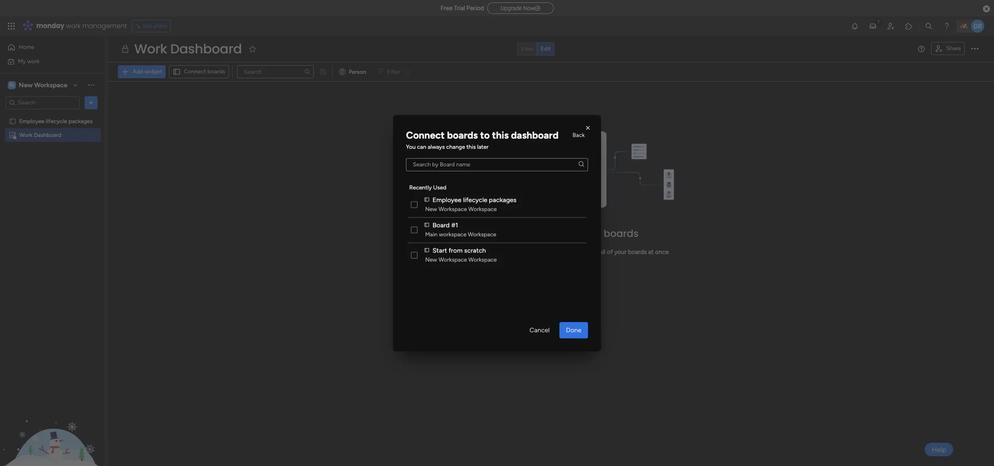 Task type: vqa. For each thing, say whether or not it's contained in the screenshot.


Task type: locate. For each thing, give the bounding box(es) containing it.
start
[[433, 246, 447, 254]]

new workspace workspace down start from scratch
[[425, 256, 497, 263]]

this
[[492, 129, 509, 141], [466, 143, 476, 150]]

from left all
[[585, 249, 598, 256]]

from up use charts, timelines, and other widgets to get insights from all of your boards at once
[[535, 227, 558, 241]]

employee lifecycle packages up #1
[[433, 196, 516, 204]]

see plans button
[[132, 20, 171, 32]]

connect
[[184, 68, 206, 75], [406, 129, 445, 141]]

0 horizontal spatial work dashboard
[[19, 132, 61, 139]]

boards up your
[[604, 227, 639, 241]]

add
[[133, 68, 143, 75]]

private dashboard image inside list box
[[9, 131, 16, 139]]

this up "search by board name" 'search field'
[[492, 129, 509, 141]]

boards
[[208, 68, 225, 75], [447, 129, 478, 141], [604, 227, 639, 241], [628, 249, 647, 256]]

employee lifecycle packages down search in workspace field
[[19, 118, 93, 125]]

0 vertical spatial packages
[[68, 118, 93, 125]]

monday work management
[[36, 21, 127, 31]]

boards up change
[[447, 129, 478, 141]]

work inside button
[[27, 58, 40, 65]]

new workspace workspace
[[425, 206, 497, 213], [425, 256, 497, 263]]

lifecycle up visualize
[[463, 196, 487, 204]]

help image
[[943, 22, 951, 30]]

Filter dashboard by text search field
[[237, 65, 314, 78]]

multiple
[[561, 227, 601, 241]]

to
[[480, 129, 490, 141], [544, 249, 550, 256]]

connect inside connect boards "popup button"
[[184, 68, 206, 75]]

option
[[0, 114, 104, 115]]

workspace up visualize
[[468, 206, 497, 213]]

add widget
[[133, 68, 162, 75]]

0 horizontal spatial to
[[480, 129, 490, 141]]

packages
[[68, 118, 93, 125], [489, 196, 516, 204]]

lottie animation image
[[0, 384, 104, 466]]

work
[[134, 40, 167, 58], [19, 132, 32, 139]]

0 horizontal spatial lifecycle
[[46, 118, 67, 125]]

1 horizontal spatial this
[[492, 129, 509, 141]]

0 vertical spatial new
[[19, 81, 33, 89]]

workspace up #1
[[439, 206, 467, 213]]

home
[[19, 44, 34, 51]]

work down see plans button
[[134, 40, 167, 58]]

0 horizontal spatial list box
[[0, 113, 104, 252]]

#1
[[451, 221, 458, 229]]

1 vertical spatial private dashboard image
[[9, 131, 16, 139]]

1 vertical spatial work
[[19, 132, 32, 139]]

work dashboard
[[134, 40, 242, 58], [19, 132, 61, 139]]

from right start
[[449, 246, 463, 254]]

0 horizontal spatial connect
[[184, 68, 206, 75]]

boards left at
[[628, 249, 647, 256]]

workspace down timelines,
[[468, 256, 497, 263]]

see
[[143, 22, 152, 29]]

work right monday
[[66, 21, 81, 31]]

2 new workspace workspace from the top
[[425, 256, 497, 263]]

boards down work dashboard field
[[208, 68, 225, 75]]

data
[[509, 227, 533, 241]]

to left get
[[544, 249, 550, 256]]

new inside workspace selection element
[[19, 81, 33, 89]]

lottie animation element
[[0, 384, 104, 466]]

recently used heading
[[409, 183, 446, 192]]

invite members image
[[887, 22, 895, 30]]

connect boards to this dashboard heading
[[406, 128, 559, 143]]

work dashboard inside banner
[[134, 40, 242, 58]]

1 vertical spatial employee
[[433, 196, 461, 204]]

back button
[[569, 129, 588, 142]]

employee down used
[[433, 196, 461, 204]]

0 vertical spatial work
[[66, 21, 81, 31]]

1 horizontal spatial connect
[[406, 129, 445, 141]]

1 horizontal spatial to
[[544, 249, 550, 256]]

dashboard up connect boards
[[170, 40, 242, 58]]

1 vertical spatial new
[[425, 206, 437, 213]]

employee
[[19, 118, 44, 125], [433, 196, 461, 204]]

management
[[82, 21, 127, 31]]

0 horizontal spatial this
[[466, 143, 476, 150]]

lifecycle down search in workspace field
[[46, 118, 67, 125]]

to up later
[[480, 129, 490, 141]]

0 vertical spatial this
[[492, 129, 509, 141]]

my work button
[[5, 55, 88, 68]]

1 horizontal spatial dashboard
[[170, 40, 242, 58]]

1 vertical spatial connect
[[406, 129, 445, 141]]

free trial period
[[440, 4, 484, 12]]

0 horizontal spatial employee
[[19, 118, 44, 125]]

free
[[440, 4, 452, 12]]

person button
[[336, 65, 371, 78]]

later
[[477, 143, 489, 150]]

0 horizontal spatial work
[[19, 132, 32, 139]]

change
[[446, 143, 465, 150]]

employee right the public board image
[[19, 118, 44, 125]]

monday
[[36, 21, 64, 31]]

0 vertical spatial connect
[[184, 68, 206, 75]]

0 vertical spatial work
[[134, 40, 167, 58]]

1 horizontal spatial packages
[[489, 196, 516, 204]]

widgets
[[521, 249, 543, 256]]

work down search in workspace field
[[19, 132, 32, 139]]

1 vertical spatial this
[[466, 143, 476, 150]]

new right n
[[19, 81, 33, 89]]

0 horizontal spatial work
[[27, 58, 40, 65]]

at
[[648, 249, 654, 256]]

new workspace workspace up #1
[[425, 206, 497, 213]]

cancel button
[[523, 322, 556, 338]]

new down use
[[425, 256, 437, 263]]

work dashboard up connect boards "popup button"
[[134, 40, 242, 58]]

1 new workspace workspace from the top
[[425, 206, 497, 213]]

1 horizontal spatial work
[[134, 40, 167, 58]]

None search field
[[406, 158, 588, 171]]

1 vertical spatial work
[[27, 58, 40, 65]]

public board image
[[9, 117, 16, 125]]

private dashboard image up add widget popup button
[[120, 44, 130, 54]]

all
[[600, 249, 605, 256]]

arrow down image
[[403, 67, 413, 77]]

list box
[[0, 113, 104, 252], [406, 174, 588, 268]]

boards inside "popup button"
[[208, 68, 225, 75]]

use charts, timelines, and other widgets to get insights from all of your boards at once
[[433, 249, 669, 256]]

scratch
[[464, 246, 486, 254]]

new up board
[[425, 206, 437, 213]]

this left later
[[466, 143, 476, 150]]

workspace
[[34, 81, 67, 89], [439, 206, 467, 213], [468, 206, 497, 213], [468, 231, 496, 238], [439, 256, 467, 263], [468, 256, 497, 263]]

1 horizontal spatial lifecycle
[[463, 196, 487, 204]]

workspace
[[439, 231, 466, 238]]

connect for connect boards to this dashboard
[[406, 129, 445, 141]]

connect down work dashboard field
[[184, 68, 206, 75]]

to inside visualize data from multiple boards element
[[544, 249, 550, 256]]

trial
[[454, 4, 465, 12]]

1 horizontal spatial work
[[66, 21, 81, 31]]

my work
[[18, 58, 40, 65]]

dashboard inside banner
[[170, 40, 242, 58]]

board #1
[[433, 221, 458, 229]]

0 horizontal spatial dashboard
[[34, 132, 61, 139]]

1 horizontal spatial private dashboard image
[[120, 44, 130, 54]]

private dashboard image down the public board image
[[9, 131, 16, 139]]

employee lifecycle packages
[[19, 118, 93, 125], [433, 196, 516, 204]]

1 horizontal spatial work dashboard
[[134, 40, 242, 58]]

dashboard down search in workspace field
[[34, 132, 61, 139]]

upgrade now
[[501, 5, 535, 11]]

new for employee lifecycle packages
[[425, 206, 437, 213]]

1 vertical spatial to
[[544, 249, 550, 256]]

connect inside connect boards to this dashboard heading
[[406, 129, 445, 141]]

1 horizontal spatial employee
[[433, 196, 461, 204]]

1 horizontal spatial employee lifecycle packages
[[433, 196, 516, 204]]

lifecycle
[[46, 118, 67, 125], [463, 196, 487, 204]]

work right the my
[[27, 58, 40, 65]]

cancel
[[529, 326, 550, 334]]

work
[[66, 21, 81, 31], [27, 58, 40, 65]]

1 vertical spatial work dashboard
[[19, 132, 61, 139]]

new
[[19, 81, 33, 89], [425, 206, 437, 213], [425, 256, 437, 263]]

dapulse rightstroke image
[[535, 5, 540, 11]]

workspace selection element
[[8, 80, 69, 90]]

work dashboard banner
[[108, 36, 994, 82]]

0 horizontal spatial private dashboard image
[[9, 131, 16, 139]]

0 vertical spatial to
[[480, 129, 490, 141]]

connect up can
[[406, 129, 445, 141]]

0 vertical spatial new workspace workspace
[[425, 206, 497, 213]]

work dashboard down search in workspace field
[[19, 132, 61, 139]]

dashboard
[[170, 40, 242, 58], [34, 132, 61, 139]]

help
[[932, 446, 946, 454]]

from
[[535, 227, 558, 241], [449, 246, 463, 254], [585, 249, 598, 256]]

work inside work dashboard banner
[[134, 40, 167, 58]]

you
[[406, 143, 416, 150]]

0 vertical spatial work dashboard
[[134, 40, 242, 58]]

new workspace
[[19, 81, 67, 89]]

0 vertical spatial dashboard
[[170, 40, 242, 58]]

0 vertical spatial employee lifecycle packages
[[19, 118, 93, 125]]

1 vertical spatial lifecycle
[[463, 196, 487, 204]]

2 vertical spatial new
[[425, 256, 437, 263]]

done
[[566, 326, 581, 334]]

private dashboard image
[[120, 44, 130, 54], [9, 131, 16, 139]]

1 vertical spatial new workspace workspace
[[425, 256, 497, 263]]

boards inside heading
[[447, 129, 478, 141]]

None search field
[[237, 65, 314, 78]]



Task type: describe. For each thing, give the bounding box(es) containing it.
timelines,
[[465, 249, 491, 256]]

can
[[417, 143, 426, 150]]

connect boards
[[184, 68, 225, 75]]

filter
[[387, 68, 400, 75]]

get
[[552, 249, 561, 256]]

widget
[[145, 68, 162, 75]]

new workspace workspace for from
[[425, 256, 497, 263]]

upgrade now link
[[487, 2, 554, 14]]

main
[[425, 231, 437, 238]]

0 horizontal spatial from
[[449, 246, 463, 254]]

now
[[523, 5, 535, 11]]

plans
[[154, 22, 167, 29]]

1 horizontal spatial list box
[[406, 174, 588, 268]]

0 vertical spatial private dashboard image
[[120, 44, 130, 54]]

0 horizontal spatial packages
[[68, 118, 93, 125]]

other
[[505, 249, 519, 256]]

use
[[433, 249, 444, 256]]

workspace down the charts,
[[439, 256, 467, 263]]

share
[[946, 45, 961, 52]]

your
[[614, 249, 626, 256]]

notifications image
[[851, 22, 859, 30]]

start from scratch
[[433, 246, 486, 254]]

Search by Board name search field
[[406, 158, 588, 171]]

filter button
[[374, 65, 413, 78]]

home button
[[5, 41, 88, 54]]

upgrade
[[501, 5, 522, 11]]

and
[[493, 249, 503, 256]]

1 vertical spatial packages
[[489, 196, 516, 204]]

main workspace workspace
[[425, 231, 496, 238]]

you can always change this later
[[406, 143, 489, 150]]

dapulse close image
[[983, 5, 990, 13]]

apps image
[[905, 22, 913, 30]]

close image
[[584, 124, 592, 132]]

add widget button
[[118, 65, 166, 78]]

workspace up scratch
[[468, 231, 496, 238]]

0 horizontal spatial employee lifecycle packages
[[19, 118, 93, 125]]

visualize data from multiple boards
[[464, 227, 639, 241]]

new for start from scratch
[[425, 256, 437, 263]]

1 vertical spatial dashboard
[[34, 132, 61, 139]]

0 vertical spatial employee
[[19, 118, 44, 125]]

visualize data from multiple boards element
[[108, 82, 994, 288]]

connect boards button
[[169, 65, 229, 78]]

1 vertical spatial employee lifecycle packages
[[433, 196, 516, 204]]

workspace up search in workspace field
[[34, 81, 67, 89]]

charts,
[[445, 249, 464, 256]]

1 horizontal spatial from
[[535, 227, 558, 241]]

this inside heading
[[492, 129, 509, 141]]

search image
[[304, 69, 310, 75]]

board
[[433, 221, 450, 229]]

dashboard
[[511, 129, 559, 141]]

connect boards to this dashboard
[[406, 129, 559, 141]]

insights
[[562, 249, 584, 256]]

done button
[[559, 322, 588, 338]]

share button
[[931, 42, 965, 55]]

work for monday
[[66, 21, 81, 31]]

0 vertical spatial lifecycle
[[46, 118, 67, 125]]

recently used
[[409, 184, 446, 191]]

used
[[433, 184, 446, 191]]

work for my
[[27, 58, 40, 65]]

inbox image
[[869, 22, 877, 30]]

select product image
[[7, 22, 16, 30]]

workspace image
[[8, 81, 16, 90]]

greg robinson image
[[971, 20, 984, 33]]

back
[[572, 132, 585, 139]]

1 image
[[875, 17, 882, 26]]

to inside connect boards to this dashboard heading
[[480, 129, 490, 141]]

2 horizontal spatial from
[[585, 249, 598, 256]]

once
[[655, 249, 669, 256]]

new workspace workspace for lifecycle
[[425, 206, 497, 213]]

visualize
[[464, 227, 507, 241]]

Work Dashboard field
[[132, 40, 244, 58]]

person
[[349, 68, 366, 75]]

Search in workspace field
[[17, 98, 68, 107]]

recently
[[409, 184, 432, 191]]

connect for connect boards
[[184, 68, 206, 75]]

help button
[[925, 443, 953, 457]]

n
[[10, 81, 14, 88]]

my
[[18, 58, 26, 65]]

always
[[428, 143, 445, 150]]

search image
[[579, 162, 584, 168]]

period
[[467, 4, 484, 12]]

see plans
[[143, 22, 167, 29]]

of
[[607, 249, 613, 256]]

add to favorites image
[[248, 45, 257, 53]]

search everything image
[[925, 22, 933, 30]]



